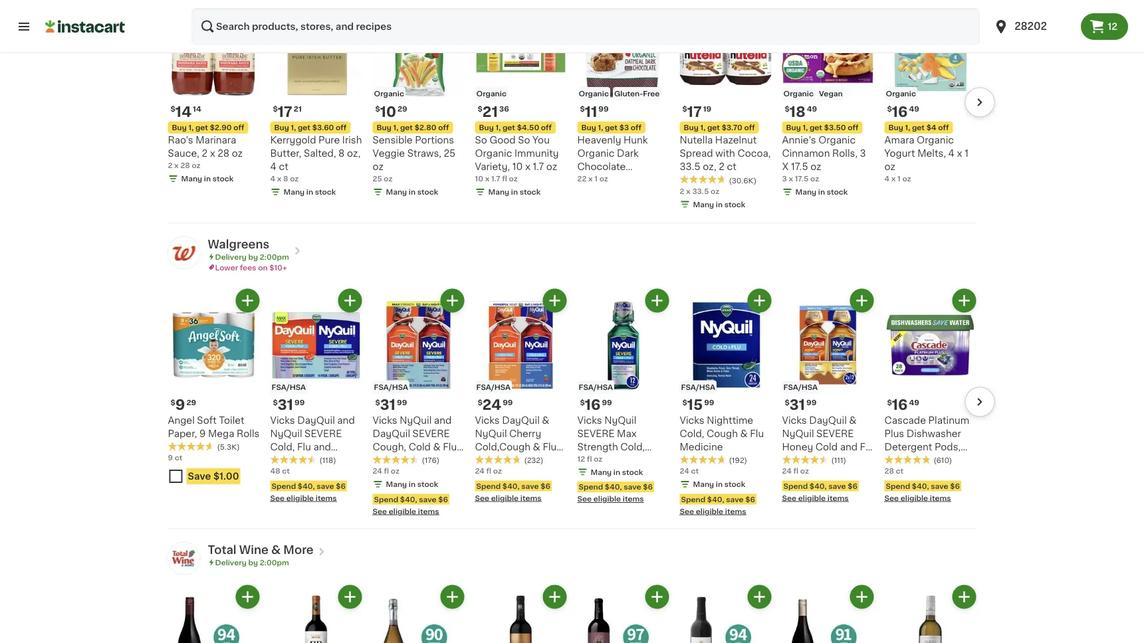 Task type: describe. For each thing, give the bounding box(es) containing it.
eligible for vicks nighttime cold, cough & flu medicine
[[696, 508, 724, 515]]

1 vertical spatial 17.5
[[795, 175, 809, 183]]

$ 15 99
[[683, 398, 715, 412]]

9 ct
[[168, 455, 183, 462]]

straws,
[[408, 149, 442, 158]]

oz, for 8
[[347, 149, 361, 158]]

many in stock down (192) at the bottom of the page
[[693, 481, 746, 489]]

item badge image
[[783, 54, 809, 80]]

cascade platinum plus dishwasher detergent pods, fresh
[[885, 416, 970, 465]]

fl down $ 16 99 at the bottom of page
[[587, 456, 592, 463]]

pods,
[[935, 443, 961, 452]]

$ 31 99 for vicks dayquil & nyquil severe honey cold and flu medicine, maximum strength
[[785, 398, 817, 412]]

fl for vicks dayquil & nyquil cherry cold,cough & flu medicine
[[487, 468, 492, 475]]

0 vertical spatial 10
[[380, 105, 397, 119]]

17 for $ 17 19
[[688, 105, 702, 119]]

instacart logo image
[[45, 19, 125, 35]]

buy 1, get $2.80 off
[[377, 124, 449, 131]]

organic inside annie's organic cinnamon rolls, 3 x 17.5 oz 3 x 17.5 oz
[[819, 136, 856, 145]]

cold for dayquil
[[409, 443, 431, 452]]

nyquil inside vicks nyquil severe max strength cold, cough & flu medicine
[[605, 416, 637, 425]]

items for vicks dayquil and nyquil severe cold, flu and congestion medicine, liquid caps
[[316, 495, 337, 502]]

organic vegan
[[784, 90, 843, 97]]

gluten-
[[615, 90, 643, 97]]

in down 2 x 33.5 oz
[[716, 201, 723, 208]]

organic up buy 1, get $4 off
[[886, 90, 917, 97]]

total
[[208, 545, 237, 556]]

$2.90
[[210, 124, 232, 131]]

butter,
[[270, 149, 302, 158]]

product group containing 18
[[783, 0, 874, 198]]

annie's organic cinnamon rolls, 3 x 17.5 oz 3 x 17.5 oz
[[783, 136, 867, 183]]

vicks for vicks nyquil and dayquil severe cough, cold & flu relief liquid
[[373, 416, 398, 425]]

toilet
[[219, 416, 245, 425]]

2 x 33.5 oz
[[680, 188, 720, 195]]

walgreens
[[208, 239, 270, 250]]

off for $ 21 36
[[541, 124, 552, 131]]

0 vertical spatial 9
[[176, 398, 185, 412]]

get for $ 16 49
[[913, 124, 925, 131]]

product group containing 10
[[373, 0, 465, 198]]

$6 for vicks nyquil severe max strength cold, cough & flu medicine
[[643, 484, 653, 491]]

flu inside vicks nighttime cold, cough & flu medicine
[[751, 429, 764, 439]]

many in stock down (176)
[[386, 481, 439, 489]]

buy 1, get $3.70 off
[[684, 124, 756, 131]]

off for $ 14 14
[[234, 124, 244, 131]]

medicine inside vicks nyquil severe max strength cold, cough & flu medicine
[[578, 469, 621, 479]]

0 vertical spatial 8
[[339, 149, 345, 158]]

maximum
[[783, 469, 828, 479]]

2 28202 button from the left
[[994, 8, 1074, 45]]

vicks for vicks nyquil severe max strength cold, cough & flu medicine
[[578, 416, 602, 425]]

dayquil for flu
[[298, 416, 335, 425]]

buy 1, get $3.60 off
[[274, 124, 347, 131]]

1, for $ 16 49
[[906, 124, 911, 131]]

in down vicks nyquil and dayquil severe cough, cold & flu relief liquid
[[409, 481, 416, 489]]

oz inside kerrygold pure irish butter, salted, 8 oz, 4 ct 4 x 8 oz
[[290, 175, 299, 183]]

2 down spread
[[680, 188, 685, 195]]

$ inside $ 14 14
[[171, 105, 176, 113]]

product group containing 14
[[168, 0, 260, 184]]

28 ct
[[885, 468, 904, 475]]

off for $ 11 99
[[631, 124, 642, 131]]

lower
[[215, 264, 238, 271]]

get for $ 11 99
[[605, 124, 618, 131]]

1, for $ 17 21
[[291, 124, 296, 131]]

2 so from the left
[[518, 136, 531, 145]]

heavenly hunk organic dark chocolate oatmeal, 22 oz
[[578, 136, 648, 185]]

12 for 12 fl oz
[[578, 456, 586, 463]]

cold,cough
[[475, 443, 531, 452]]

Search field
[[192, 8, 981, 45]]

14 inside $ 14 14
[[193, 105, 201, 113]]

many in stock for kerrygold pure irish butter, salted, 8 oz, 4 ct
[[284, 189, 336, 196]]

$ up congestion at the bottom left of page
[[273, 399, 278, 406]]

flu inside vicks dayquil and nyquil severe cold, flu and congestion medicine, liquid caps
[[297, 443, 311, 452]]

0 horizontal spatial 8
[[283, 175, 288, 183]]

see for vicks nyquil and dayquil severe cough, cold & flu relief liquid
[[373, 508, 387, 515]]

spend for vicks dayquil & nyquil severe honey cold and flu medicine, maximum strength
[[784, 483, 808, 490]]

31 for vicks dayquil and nyquil severe cold, flu and congestion medicine, liquid caps
[[278, 398, 293, 412]]

$3.60
[[312, 124, 334, 131]]

$ inside $ 21 36
[[478, 105, 483, 113]]

2 down sauce,
[[168, 162, 173, 169]]

severe for honey
[[817, 429, 854, 439]]

$ 16 99
[[580, 398, 613, 412]]

many down 2 x 33.5 oz
[[693, 201, 715, 208]]

x down yogurt
[[892, 175, 896, 183]]

dayquil for cold
[[810, 416, 847, 425]]

off for $ 16 49
[[939, 124, 950, 131]]

$ 10 29
[[376, 105, 408, 119]]

(30.6k)
[[729, 177, 757, 184]]

in for rao's marinara sauce, 2 x 28 oz
[[204, 175, 211, 183]]

$ 14 14
[[171, 105, 201, 119]]

$4
[[927, 124, 937, 131]]

rolls,
[[833, 149, 858, 158]]

dayquil inside vicks nyquil and dayquil severe cough, cold & flu relief liquid
[[373, 429, 410, 439]]

oz inside heavenly hunk organic dark chocolate oatmeal, 22 oz
[[636, 176, 647, 185]]

medicine, for honey
[[783, 456, 828, 465]]

24 for vicks dayquil & nyquil severe honey cold and flu medicine, maximum strength
[[783, 468, 792, 475]]

caps
[[270, 483, 295, 492]]

severe inside vicks nyquil severe max strength cold, cough & flu medicine
[[578, 429, 615, 439]]

$ up "cascade"
[[888, 399, 893, 406]]

sauce,
[[168, 149, 199, 158]]

marinara
[[196, 136, 236, 145]]

cough inside vicks nyquil severe max strength cold, cough & flu medicine
[[578, 456, 609, 465]]

$ 31 99 for vicks nyquil and dayquil severe cough, cold & flu relief liquid
[[376, 398, 407, 412]]

99 for vicks dayquil and nyquil severe cold, flu and congestion medicine, liquid caps
[[295, 399, 305, 406]]

max
[[617, 429, 637, 439]]

spend $40, save $6 see eligible items for vicks dayquil & nyquil cherry cold,cough & flu medicine
[[475, 483, 551, 502]]

$ inside $ 10 29
[[376, 105, 380, 113]]

flu inside vicks nyquil and dayquil severe cough, cold & flu relief liquid
[[443, 443, 457, 452]]

x down "variety,"
[[485, 175, 490, 183]]

(176)
[[422, 457, 440, 465]]

22 x 1 oz
[[578, 175, 609, 183]]

spend $40, save $6 see eligible items for vicks nighttime cold, cough & flu medicine
[[680, 496, 756, 515]]

48 ct
[[270, 468, 290, 475]]

items for vicks nighttime cold, cough & flu medicine
[[726, 508, 747, 515]]

sensible
[[373, 136, 413, 145]]

x down immunity
[[525, 162, 531, 172]]

spend for vicks nyquil and dayquil severe cough, cold & flu relief liquid
[[374, 496, 399, 504]]

29 for 9
[[187, 399, 196, 406]]

many down the 24 ct
[[693, 481, 715, 489]]

1 so from the left
[[475, 136, 488, 145]]

melts,
[[918, 149, 947, 158]]

annie's
[[783, 136, 817, 145]]

1 $ 16 49 from the top
[[888, 105, 920, 119]]

$40, for vicks dayquil and nyquil severe cold, flu and congestion medicine, liquid caps
[[298, 483, 315, 490]]

$ 31 99 for vicks dayquil and nyquil severe cold, flu and congestion medicine, liquid caps
[[273, 398, 305, 412]]

flu inside vicks nyquil severe max strength cold, cough & flu medicine
[[621, 456, 635, 465]]

$ 21 36
[[478, 105, 509, 119]]

plus
[[885, 429, 905, 439]]

(111)
[[832, 457, 847, 465]]

dayquil for &
[[502, 416, 540, 425]]

nutella hazelnut spread with cocoa, 33.5 oz, 2 ct
[[680, 136, 771, 172]]

21 inside product group
[[483, 105, 498, 119]]

lower fees on $10+
[[215, 264, 287, 271]]

medicine, for cold,
[[270, 469, 316, 479]]

stock for so good so you organic immunity variety, 10 x 1.7 oz
[[520, 189, 541, 196]]

$ 18 49
[[785, 105, 818, 119]]

24 fl oz for vicks dayquil & nyquil severe honey cold and flu medicine, maximum strength
[[783, 468, 810, 475]]

you
[[533, 136, 550, 145]]

nyquil for vicks dayquil & nyquil severe honey cold and flu medicine, maximum strength
[[783, 429, 815, 439]]

cocoa,
[[738, 149, 771, 158]]

organic up $ 11 99
[[579, 90, 609, 97]]

x down spread
[[687, 188, 691, 195]]

ct for 9
[[175, 455, 183, 462]]

buy for $ 18 49
[[787, 124, 801, 131]]

$ inside $ 15 99
[[683, 399, 688, 406]]

fsa/hsa for vicks dayquil & nyquil severe honey cold and flu medicine, maximum strength
[[784, 384, 818, 391]]

1, for $ 18 49
[[803, 124, 808, 131]]

vicks dayquil & nyquil severe honey cold and flu medicine, maximum strength
[[783, 416, 874, 479]]

22 inside heavenly hunk organic dark chocolate oatmeal, 22 oz
[[623, 176, 634, 185]]

(610)
[[934, 457, 953, 465]]

$6 for vicks dayquil & nyquil severe honey cold and flu medicine, maximum strength
[[848, 483, 858, 490]]

rao's
[[168, 136, 193, 145]]

$ up cough,
[[376, 399, 380, 406]]

get for $ 14 14
[[196, 124, 208, 131]]

vicks nyquil severe max strength cold, cough & flu medicine
[[578, 416, 645, 479]]

2 delivery by 2:00pm from the top
[[215, 559, 289, 567]]

1, for $ 14 14
[[189, 124, 194, 131]]

rao's marinara sauce, 2 x 28 oz 2 x 28 oz
[[168, 136, 243, 169]]

1 22 from the left
[[578, 175, 587, 183]]

detergent
[[885, 443, 933, 452]]

x down sauce,
[[174, 162, 179, 169]]

1, for $ 17 19
[[701, 124, 706, 131]]

1 delivery by 2:00pm from the top
[[215, 253, 289, 261]]

hunk
[[624, 136, 648, 145]]

$ up amara
[[888, 105, 893, 113]]

2 2:00pm from the top
[[260, 559, 289, 567]]

$3.50
[[825, 124, 847, 131]]

vicks dayquil and nyquil severe cold, flu and congestion medicine, liquid caps
[[270, 416, 355, 492]]

get for $ 18 49
[[810, 124, 823, 131]]

$ 11 99
[[580, 105, 609, 119]]

organic up 18
[[784, 90, 814, 97]]

spend $40, save $6 see eligible items for vicks dayquil and nyquil severe cold, flu and congestion medicine, liquid caps
[[270, 483, 346, 502]]

sensible portions veggie straws, 25 oz 25 oz
[[373, 136, 456, 183]]

1 vertical spatial 1.7
[[492, 175, 501, 183]]

1 vertical spatial 33.5
[[693, 188, 709, 195]]

buy 1, get $4.50 off
[[479, 124, 552, 131]]

48
[[270, 468, 281, 475]]

buy 1, get $2.90 off
[[172, 124, 244, 131]]

buy 1, get $4 off
[[889, 124, 950, 131]]

many in stock for sensible portions veggie straws, 25 oz
[[386, 189, 439, 196]]

spend for vicks nyquil severe max strength cold, cough & flu medicine
[[579, 484, 603, 491]]

& inside vicks nyquil severe max strength cold, cough & flu medicine
[[611, 456, 619, 465]]

stock down (30.6k) at the top right of page
[[725, 201, 746, 208]]

cold for nyquil
[[816, 443, 838, 452]]

congestion
[[270, 456, 325, 465]]

angel soft toilet paper, 9 mega rolls
[[168, 416, 260, 439]]

$ inside $ 11 99
[[580, 105, 585, 113]]

cough inside vicks nighttime cold, cough & flu medicine
[[707, 429, 738, 439]]

$ inside the $ 17 19
[[683, 105, 688, 113]]

vegan
[[819, 90, 843, 97]]

yogurt
[[885, 149, 916, 158]]

cold, for 31
[[270, 443, 295, 452]]

dark
[[617, 149, 639, 158]]

vicks nighttime cold, cough & flu medicine
[[680, 416, 764, 452]]

rolls
[[237, 429, 260, 439]]

good
[[490, 136, 516, 145]]

medicine inside vicks nighttime cold, cough & flu medicine
[[680, 443, 723, 452]]

flu inside vicks dayquil & nyquil cherry cold,cough & flu medicine
[[543, 443, 557, 452]]

& inside vicks nyquil and dayquil severe cough, cold & flu relief liquid
[[433, 443, 441, 452]]

platinum
[[929, 416, 970, 425]]

get for $ 10 29
[[400, 124, 413, 131]]

see for vicks dayquil & nyquil severe honey cold and flu medicine, maximum strength
[[783, 495, 797, 502]]

16 up buy 1, get $4 off
[[893, 105, 908, 119]]

in down vicks nighttime cold, cough & flu medicine
[[716, 481, 723, 489]]

$ up honey
[[785, 399, 790, 406]]

x right melts,
[[958, 149, 963, 158]]

(192)
[[729, 457, 748, 465]]

organic inside amara organic yogurt melts, 4 x 1 oz 4 x 1 oz
[[917, 136, 955, 145]]

spend for cascade platinum plus dishwasher detergent pods, fresh
[[886, 483, 911, 490]]

cherry
[[510, 429, 542, 439]]

wine
[[239, 545, 269, 556]]

2 down marinara
[[202, 149, 208, 158]]

1 horizontal spatial 25
[[444, 149, 456, 158]]

$40, for cascade platinum plus dishwasher detergent pods, fresh
[[913, 483, 930, 490]]

x down the chocolate
[[589, 175, 593, 183]]

cough,
[[373, 443, 407, 452]]

stock down (176)
[[418, 481, 439, 489]]

buy for $ 10 29
[[377, 124, 392, 131]]

save $1.00 button
[[168, 466, 260, 490]]

fl inside so good so you organic immunity variety, 10 x 1.7 oz 10 x 1.7 fl oz
[[502, 175, 508, 183]]

amara
[[885, 136, 915, 145]]

$ 17 19
[[683, 105, 712, 119]]

x inside kerrygold pure irish butter, salted, 8 oz, 4 ct 4 x 8 oz
[[277, 175, 282, 183]]

x inside annie's organic cinnamon rolls, 3 x 17.5 oz 3 x 17.5 oz
[[789, 175, 794, 183]]

amara organic yogurt melts, 4 x 1 oz 4 x 1 oz
[[885, 136, 969, 183]]

organic up $ 21 36
[[477, 90, 507, 97]]

product group containing 21
[[475, 0, 567, 198]]

total wine & more
[[208, 545, 314, 556]]

24 for vicks dayquil & nyquil cherry cold,cough & flu medicine
[[475, 468, 485, 475]]

2 horizontal spatial 1
[[965, 149, 969, 158]]

in for so good so you organic immunity variety, 10 x 1.7 oz
[[511, 189, 518, 196]]

ct for 15
[[692, 468, 699, 475]]

buy for $ 16 49
[[889, 124, 904, 131]]

more
[[284, 545, 314, 556]]

in for kerrygold pure irish butter, salted, 8 oz, 4 ct
[[307, 189, 313, 196]]

36
[[500, 105, 509, 113]]

nighttime
[[707, 416, 754, 425]]

paper,
[[168, 429, 197, 439]]

2 inside nutella hazelnut spread with cocoa, 33.5 oz, 2 ct
[[719, 162, 725, 172]]

spend for vicks dayquil and nyquil severe cold, flu and congestion medicine, liquid caps
[[272, 483, 296, 490]]

items for vicks nyquil and dayquil severe cough, cold & flu relief liquid
[[418, 508, 439, 515]]

save for vicks dayquil and nyquil severe cold, flu and congestion medicine, liquid caps
[[317, 483, 334, 490]]

9 inside angel soft toilet paper, 9 mega rolls
[[199, 429, 206, 439]]

many for sensible portions veggie straws, 25 oz
[[386, 189, 407, 196]]

liquid for medicine,
[[318, 469, 347, 479]]

18
[[790, 105, 806, 119]]

item carousel region containing 14
[[149, 0, 995, 218]]

immunity
[[515, 149, 559, 158]]

x down marinara
[[210, 149, 215, 158]]

heavenly
[[578, 136, 622, 145]]

cold, inside vicks nighttime cold, cough & flu medicine
[[680, 429, 705, 439]]

items for vicks dayquil & nyquil cherry cold,cough & flu medicine
[[521, 495, 542, 502]]



Task type: locate. For each thing, give the bounding box(es) containing it.
delivery down total
[[215, 559, 247, 567]]

2 vertical spatial medicine
[[578, 469, 621, 479]]

$ 16 49
[[888, 105, 920, 119], [888, 398, 920, 412]]

2 horizontal spatial 28
[[885, 468, 895, 475]]

severe inside vicks nyquil and dayquil severe cough, cold & flu relief liquid
[[413, 429, 450, 439]]

vicks inside vicks dayquil and nyquil severe cold, flu and congestion medicine, liquid caps
[[270, 416, 295, 425]]

16 for cascade platinum plus dishwasher detergent pods, fresh
[[893, 398, 908, 412]]

1 31 from the left
[[278, 398, 293, 412]]

spend for vicks nighttime cold, cough & flu medicine
[[682, 496, 706, 504]]

2 22 from the left
[[623, 176, 634, 185]]

item carousel region containing 9
[[149, 289, 995, 524]]

49 for annie's organic cinnamon rolls, 3 x 17.5 oz
[[807, 105, 818, 113]]

29 inside $ 10 29
[[398, 105, 408, 113]]

$ 31 99 up honey
[[785, 398, 817, 412]]

many in stock
[[181, 175, 234, 183], [284, 189, 336, 196], [386, 189, 439, 196], [489, 189, 541, 196], [796, 189, 848, 196], [693, 201, 746, 208], [591, 469, 644, 476], [386, 481, 439, 489], [693, 481, 746, 489]]

ct down the paper,
[[175, 455, 183, 462]]

1 horizontal spatial oz,
[[703, 162, 717, 172]]

save for vicks nyquil severe max strength cold, cough & flu medicine
[[624, 484, 642, 491]]

1 vertical spatial by
[[248, 559, 258, 567]]

99 for vicks dayquil & nyquil cherry cold,cough & flu medicine
[[503, 399, 513, 406]]

1 vertical spatial strength
[[831, 469, 871, 479]]

1 horizontal spatial 3
[[861, 149, 867, 158]]

$6 down (610)
[[951, 483, 960, 490]]

2 horizontal spatial $ 31 99
[[785, 398, 817, 412]]

3 down x on the right of the page
[[783, 175, 787, 183]]

0 horizontal spatial 9
[[168, 455, 173, 462]]

1 horizontal spatial 28
[[218, 149, 230, 158]]

1 severe from the left
[[305, 429, 342, 439]]

6 fsa/hsa from the left
[[784, 384, 818, 391]]

fl down honey
[[794, 468, 799, 475]]

stock down sensible portions veggie straws, 25 oz 25 oz
[[418, 189, 439, 196]]

1 vertical spatial 10
[[513, 162, 523, 172]]

many down relief
[[386, 481, 407, 489]]

severe inside vicks dayquil and nyquil severe cold, flu and congestion medicine, liquid caps
[[305, 429, 342, 439]]

24 down cold,cough
[[475, 468, 485, 475]]

$40, right caps
[[298, 483, 315, 490]]

0 horizontal spatial so
[[475, 136, 488, 145]]

1 horizontal spatial 17
[[688, 105, 702, 119]]

33.5 inside nutella hazelnut spread with cocoa, 33.5 oz, 2 ct
[[680, 162, 701, 172]]

delivery by 2:00pm
[[215, 253, 289, 261], [215, 559, 289, 567]]

item carousel region
[[149, 0, 995, 218], [149, 289, 995, 524]]

1 down the chocolate
[[595, 175, 598, 183]]

off for $ 17 21
[[336, 124, 347, 131]]

0 horizontal spatial 1
[[595, 175, 598, 183]]

17 up the kerrygold
[[278, 105, 292, 119]]

dayquil up (118)
[[298, 416, 335, 425]]

0 horizontal spatial liquid
[[318, 469, 347, 479]]

8 off from the left
[[939, 124, 950, 131]]

None search field
[[192, 8, 981, 45]]

5 fsa/hsa from the left
[[682, 384, 716, 391]]

1 vertical spatial 29
[[187, 399, 196, 406]]

3 off from the left
[[439, 124, 449, 131]]

0 horizontal spatial 3
[[783, 175, 787, 183]]

25 down portions
[[444, 149, 456, 158]]

0 vertical spatial 3
[[861, 149, 867, 158]]

save for vicks dayquil & nyquil severe honey cold and flu medicine, maximum strength
[[829, 483, 847, 490]]

get for $ 21 36
[[503, 124, 516, 131]]

0 horizontal spatial cough
[[578, 456, 609, 465]]

stock for sensible portions veggie straws, 25 oz
[[418, 189, 439, 196]]

save for vicks dayquil & nyquil cherry cold,cough & flu medicine
[[522, 483, 539, 490]]

eligible for cascade platinum plus dishwasher detergent pods, fresh
[[901, 495, 929, 502]]

buy 1, get $3.50 off
[[787, 124, 859, 131]]

buy for $ 14 14
[[172, 124, 187, 131]]

(5.3k)
[[217, 444, 240, 451]]

5 off from the left
[[631, 124, 642, 131]]

buy down 11 in the top of the page
[[582, 124, 597, 131]]

$6
[[336, 483, 346, 490], [541, 483, 551, 490], [848, 483, 858, 490], [951, 483, 960, 490], [643, 484, 653, 491], [439, 496, 448, 504], [746, 496, 756, 504]]

0 vertical spatial $ 16 49
[[888, 105, 920, 119]]

1 vertical spatial medicine
[[475, 456, 519, 465]]

&
[[542, 416, 550, 425], [850, 416, 857, 425], [741, 429, 748, 439], [433, 443, 441, 452], [533, 443, 541, 452], [611, 456, 619, 465], [271, 545, 281, 556]]

1 horizontal spatial liquid
[[402, 456, 431, 465]]

& inside vicks nighttime cold, cough & flu medicine
[[741, 429, 748, 439]]

0 horizontal spatial medicine,
[[270, 469, 316, 479]]

fsa/hsa for vicks nighttime cold, cough & flu medicine
[[682, 384, 716, 391]]

$ inside $ 9 29
[[171, 399, 176, 406]]

salted,
[[304, 149, 336, 158]]

1 horizontal spatial so
[[518, 136, 531, 145]]

0 vertical spatial 2:00pm
[[260, 253, 289, 261]]

dayquil inside the vicks dayquil & nyquil severe honey cold and flu medicine, maximum strength
[[810, 416, 847, 425]]

see for vicks nighttime cold, cough & flu medicine
[[680, 508, 695, 515]]

product group containing 11
[[578, 0, 670, 185]]

1 horizontal spatial cough
[[707, 429, 738, 439]]

1 vertical spatial 12
[[578, 456, 586, 463]]

2 delivery from the top
[[215, 559, 247, 567]]

8 down the irish
[[339, 149, 345, 158]]

4 severe from the left
[[817, 429, 854, 439]]

31 for vicks nyquil and dayquil severe cough, cold & flu relief liquid
[[380, 398, 396, 412]]

liquid inside vicks dayquil and nyquil severe cold, flu and congestion medicine, liquid caps
[[318, 469, 347, 479]]

1 vertical spatial medicine,
[[270, 469, 316, 479]]

1 2:00pm from the top
[[260, 253, 289, 261]]

4 fsa/hsa from the left
[[579, 384, 613, 391]]

vicks inside vicks nyquil and dayquil severe cough, cold & flu relief liquid
[[373, 416, 398, 425]]

0 vertical spatial medicine
[[680, 443, 723, 452]]

24 fl oz
[[373, 468, 400, 475], [475, 468, 502, 475], [783, 468, 810, 475]]

spread
[[680, 149, 714, 158]]

save for cascade platinum plus dishwasher detergent pods, fresh
[[931, 483, 949, 490]]

vicks for vicks dayquil & nyquil severe honey cold and flu medicine, maximum strength
[[783, 416, 807, 425]]

1 horizontal spatial 1
[[898, 175, 901, 183]]

oz
[[232, 149, 243, 158], [192, 162, 201, 169], [373, 162, 384, 172], [547, 162, 558, 172], [811, 162, 822, 172], [885, 162, 896, 172], [290, 175, 299, 183], [384, 175, 393, 183], [509, 175, 518, 183], [600, 175, 609, 183], [811, 175, 820, 183], [903, 175, 912, 183], [636, 176, 647, 185], [711, 188, 720, 195], [594, 456, 603, 463], [391, 468, 400, 475], [493, 468, 502, 475], [801, 468, 810, 475]]

oz, for 33.5
[[703, 162, 717, 172]]

vicks inside vicks nighttime cold, cough & flu medicine
[[680, 416, 705, 425]]

$ up angel
[[171, 399, 176, 406]]

99 right 11 in the top of the page
[[599, 105, 609, 113]]

$
[[171, 105, 176, 113], [273, 105, 278, 113], [376, 105, 380, 113], [478, 105, 483, 113], [580, 105, 585, 113], [683, 105, 688, 113], [785, 105, 790, 113], [888, 105, 893, 113], [171, 399, 176, 406], [273, 399, 278, 406], [376, 399, 380, 406], [478, 399, 483, 406], [580, 399, 585, 406], [683, 399, 688, 406], [785, 399, 790, 406], [888, 399, 893, 406]]

items down (610)
[[930, 495, 952, 502]]

off for $ 18 49
[[848, 124, 859, 131]]

1 buy from the left
[[172, 124, 187, 131]]

0 vertical spatial by
[[248, 253, 258, 261]]

31 for vicks dayquil & nyquil severe honey cold and flu medicine, maximum strength
[[790, 398, 806, 412]]

1 horizontal spatial 9
[[176, 398, 185, 412]]

medicine up the 24 ct
[[680, 443, 723, 452]]

3 1, from the left
[[393, 124, 399, 131]]

in for vicks nyquil severe max strength cold, cough & flu medicine
[[614, 469, 621, 476]]

nyquil
[[400, 416, 432, 425], [605, 416, 637, 425], [270, 429, 302, 439], [475, 429, 507, 439], [783, 429, 815, 439]]

21 inside $ 17 21
[[294, 105, 302, 113]]

16
[[893, 105, 908, 119], [585, 398, 601, 412], [893, 398, 908, 412]]

0 vertical spatial liquid
[[402, 456, 431, 465]]

1 delivery from the top
[[215, 253, 247, 261]]

ct inside nutella hazelnut spread with cocoa, 33.5 oz, 2 ct
[[727, 162, 737, 172]]

see for vicks dayquil & nyquil cherry cold,cough & flu medicine
[[475, 495, 490, 502]]

28202
[[1015, 22, 1048, 31]]

cough
[[707, 429, 738, 439], [578, 456, 609, 465]]

2 horizontal spatial 31
[[790, 398, 806, 412]]

0 vertical spatial 28
[[218, 149, 230, 158]]

0 horizontal spatial 22
[[578, 175, 587, 183]]

$6 for vicks nyquil and dayquil severe cough, cold & flu relief liquid
[[439, 496, 448, 504]]

get
[[196, 124, 208, 131], [298, 124, 311, 131], [400, 124, 413, 131], [503, 124, 516, 131], [605, 124, 618, 131], [708, 124, 720, 131], [810, 124, 823, 131], [913, 124, 925, 131]]

2:00pm
[[260, 253, 289, 261], [260, 559, 289, 567]]

14 up rao's at the left top of the page
[[176, 105, 192, 119]]

many in stock for so good so you organic immunity variety, 10 x 1.7 oz
[[489, 189, 541, 196]]

organic inside so good so you organic immunity variety, 10 x 1.7 oz 10 x 1.7 fl oz
[[475, 149, 512, 158]]

cascade
[[885, 416, 927, 425]]

1 horizontal spatial 22
[[623, 176, 634, 185]]

cough down nighttime
[[707, 429, 738, 439]]

and
[[337, 416, 355, 425], [434, 416, 452, 425], [314, 443, 331, 452], [841, 443, 858, 452]]

cold, inside vicks nyquil severe max strength cold, cough & flu medicine
[[621, 443, 645, 452]]

items for cascade platinum plus dishwasher detergent pods, fresh
[[930, 495, 952, 502]]

buy
[[172, 124, 187, 131], [274, 124, 289, 131], [377, 124, 392, 131], [479, 124, 494, 131], [582, 124, 597, 131], [684, 124, 699, 131], [787, 124, 801, 131], [889, 124, 904, 131]]

so good so you organic immunity variety, 10 x 1.7 oz 10 x 1.7 fl oz
[[475, 136, 559, 183]]

spend $40, save $6 see eligible items for vicks nyquil severe max strength cold, cough & flu medicine
[[578, 484, 653, 503]]

0 vertical spatial 1.7
[[533, 162, 544, 172]]

1 horizontal spatial 24 fl oz
[[475, 468, 502, 475]]

spend $40, save $6 see eligible items for vicks nyquil and dayquil severe cough, cold & flu relief liquid
[[373, 496, 448, 515]]

0 horizontal spatial 29
[[187, 399, 196, 406]]

1 vertical spatial 28
[[181, 162, 190, 169]]

0 vertical spatial oz,
[[347, 149, 361, 158]]

cold inside vicks nyquil and dayquil severe cough, cold & flu relief liquid
[[409, 443, 431, 452]]

2 vertical spatial 10
[[475, 175, 484, 183]]

eligible for vicks dayquil and nyquil severe cold, flu and congestion medicine, liquid caps
[[287, 495, 314, 502]]

many for kerrygold pure irish butter, salted, 8 oz, 4 ct
[[284, 189, 305, 196]]

4 vicks from the left
[[578, 416, 602, 425]]

4 buy from the left
[[479, 124, 494, 131]]

24 fl oz inside product group
[[475, 468, 502, 475]]

1
[[965, 149, 969, 158], [595, 175, 598, 183], [898, 175, 901, 183]]

$40, for vicks nighttime cold, cough & flu medicine
[[708, 496, 725, 504]]

1 get from the left
[[196, 124, 208, 131]]

2 horizontal spatial 10
[[513, 162, 523, 172]]

0 horizontal spatial 21
[[294, 105, 302, 113]]

$ inside $ 16 99
[[580, 399, 585, 406]]

6 1, from the left
[[701, 124, 706, 131]]

total wine & more image
[[168, 543, 200, 575]]

items down (176)
[[418, 508, 439, 515]]

items down (118)
[[316, 495, 337, 502]]

spend down 28 ct
[[886, 483, 911, 490]]

medicine, inside vicks dayquil and nyquil severe cold, flu and congestion medicine, liquid caps
[[270, 469, 316, 479]]

get for $ 17 21
[[298, 124, 311, 131]]

(118)
[[320, 457, 336, 465]]

free
[[643, 90, 660, 97]]

49 for amara organic yogurt melts, 4 x 1 oz
[[910, 105, 920, 113]]

8
[[339, 149, 345, 158], [283, 175, 288, 183]]

many for rao's marinara sauce, 2 x 28 oz
[[181, 175, 202, 183]]

5 buy from the left
[[582, 124, 597, 131]]

2 31 from the left
[[380, 398, 396, 412]]

2 by from the top
[[248, 559, 258, 567]]

16 for vicks nyquil severe max strength cold, cough & flu medicine
[[585, 398, 601, 412]]

3 31 from the left
[[790, 398, 806, 412]]

save
[[188, 472, 211, 482]]

1 inside product group
[[595, 175, 598, 183]]

99 inside $ 15 99
[[705, 399, 715, 406]]

flu inside the vicks dayquil & nyquil severe honey cold and flu medicine, maximum strength
[[861, 443, 874, 452]]

99 inside $ 24 99
[[503, 399, 513, 406]]

31
[[278, 398, 293, 412], [380, 398, 396, 412], [790, 398, 806, 412]]

spend down cold,cough
[[477, 483, 501, 490]]

2 fsa/hsa from the left
[[374, 384, 409, 391]]

stock down rao's marinara sauce, 2 x 28 oz 2 x 28 oz
[[213, 175, 234, 183]]

1 horizontal spatial 14
[[193, 105, 201, 113]]

$ inside $ 18 49
[[785, 105, 790, 113]]

1 vertical spatial $ 16 49
[[888, 398, 920, 412]]

in
[[204, 175, 211, 183], [307, 189, 313, 196], [409, 189, 416, 196], [511, 189, 518, 196], [819, 189, 826, 196], [716, 201, 723, 208], [614, 469, 621, 476], [409, 481, 416, 489], [716, 481, 723, 489]]

6 get from the left
[[708, 124, 720, 131]]

medicine
[[680, 443, 723, 452], [475, 456, 519, 465], [578, 469, 621, 479]]

fl down relief
[[384, 468, 389, 475]]

see down the maximum
[[783, 495, 797, 502]]

liquid inside vicks nyquil and dayquil severe cough, cold & flu relief liquid
[[402, 456, 431, 465]]

stock for vicks nyquil severe max strength cold, cough & flu medicine
[[622, 469, 644, 476]]

$40, for vicks dayquil & nyquil cherry cold,cough & flu medicine
[[503, 483, 520, 490]]

get for $ 17 19
[[708, 124, 720, 131]]

cold up (111)
[[816, 443, 838, 452]]

severe inside the vicks dayquil & nyquil severe honey cold and flu medicine, maximum strength
[[817, 429, 854, 439]]

2 horizontal spatial 24 fl oz
[[783, 468, 810, 475]]

3 24 fl oz from the left
[[783, 468, 810, 475]]

$ left 19
[[683, 105, 688, 113]]

liquid
[[402, 456, 431, 465], [318, 469, 347, 479]]

0 vertical spatial 25
[[444, 149, 456, 158]]

2 horizontal spatial medicine
[[680, 443, 723, 452]]

cough down $ 16 99 at the bottom of page
[[578, 456, 609, 465]]

$3.70
[[722, 124, 743, 131]]

8 1, from the left
[[906, 124, 911, 131]]

3 vicks from the left
[[475, 416, 500, 425]]

99 up vicks nyquil severe max strength cold, cough & flu medicine at bottom
[[602, 399, 613, 406]]

8 get from the left
[[913, 124, 925, 131]]

organic up $ 10 29
[[374, 90, 404, 97]]

variety,
[[475, 162, 510, 172]]

oz, down spread
[[703, 162, 717, 172]]

1.7
[[533, 162, 544, 172], [492, 175, 501, 183]]

1 horizontal spatial cold,
[[621, 443, 645, 452]]

veggie
[[373, 149, 405, 158]]

4 1, from the left
[[496, 124, 501, 131]]

kerrygold pure irish butter, salted, 8 oz, 4 ct 4 x 8 oz
[[270, 136, 362, 183]]

0 horizontal spatial 1.7
[[492, 175, 501, 183]]

stock for kerrygold pure irish butter, salted, 8 oz, 4 ct
[[315, 189, 336, 196]]

1 horizontal spatial 21
[[483, 105, 498, 119]]

1 $ 31 99 from the left
[[273, 398, 305, 412]]

product group containing 9
[[168, 289, 260, 490]]

spend $40, save $6 see eligible items for vicks dayquil & nyquil severe honey cold and flu medicine, maximum strength
[[783, 483, 858, 502]]

1 horizontal spatial 1.7
[[533, 162, 544, 172]]

1 fsa/hsa from the left
[[272, 384, 306, 391]]

buy 1, get $3 off
[[582, 124, 642, 131]]

$40, down cough,
[[400, 496, 417, 504]]

many for so good so you organic immunity variety, 10 x 1.7 oz
[[489, 189, 510, 196]]

dayquil inside vicks dayquil and nyquil severe cold, flu and congestion medicine, liquid caps
[[298, 416, 335, 425]]

$ up the kerrygold
[[273, 105, 278, 113]]

vicks inside the vicks dayquil & nyquil severe honey cold and flu medicine, maximum strength
[[783, 416, 807, 425]]

1 down yogurt
[[898, 175, 901, 183]]

1 horizontal spatial $ 31 99
[[376, 398, 407, 412]]

$40, for vicks nyquil severe max strength cold, cough & flu medicine
[[605, 484, 622, 491]]

in down sensible portions veggie straws, 25 oz 25 oz
[[409, 189, 416, 196]]

see down 12 fl oz
[[578, 496, 592, 503]]

0 horizontal spatial 24 fl oz
[[373, 468, 400, 475]]

28202 button
[[986, 8, 1082, 45], [994, 8, 1074, 45]]

buy up nutella on the right of the page
[[684, 124, 699, 131]]

off right $3
[[631, 124, 642, 131]]

fsa/hsa for vicks nyquil and dayquil severe cough, cold & flu relief liquid
[[374, 384, 409, 391]]

4 off from the left
[[541, 124, 552, 131]]

dayquil inside vicks dayquil & nyquil cherry cold,cough & flu medicine
[[502, 416, 540, 425]]

product group containing 15
[[680, 289, 772, 517]]

1, for $ 10 29
[[393, 124, 399, 131]]

7 buy from the left
[[787, 124, 801, 131]]

many in stock down 2 x 33.5 oz
[[693, 201, 746, 208]]

1 by from the top
[[248, 253, 258, 261]]

$1.00
[[213, 472, 239, 482]]

nyquil up honey
[[783, 429, 815, 439]]

$ inside $ 17 21
[[273, 105, 278, 113]]

1 1, from the left
[[189, 124, 194, 131]]

$ 24 99
[[478, 398, 513, 412]]

10 down "variety,"
[[475, 175, 484, 183]]

and inside the vicks dayquil & nyquil severe honey cold and flu medicine, maximum strength
[[841, 443, 858, 452]]

1 24 fl oz from the left
[[373, 468, 400, 475]]

0 vertical spatial delivery by 2:00pm
[[215, 253, 289, 261]]

1 vertical spatial oz,
[[703, 162, 717, 172]]

0 horizontal spatial 10
[[380, 105, 397, 119]]

buy for $ 17 21
[[274, 124, 289, 131]]

eligible for vicks dayquil & nyquil cherry cold,cough & flu medicine
[[491, 495, 519, 502]]

$6 down (232)
[[541, 483, 551, 490]]

ct down fresh
[[896, 468, 904, 475]]

9
[[176, 398, 185, 412], [199, 429, 206, 439], [168, 455, 173, 462]]

0 horizontal spatial cold,
[[270, 443, 295, 452]]

items for vicks dayquil & nyquil severe honey cold and flu medicine, maximum strength
[[828, 495, 849, 502]]

6 vicks from the left
[[783, 416, 807, 425]]

24 fl oz for vicks nyquil and dayquil severe cough, cold & flu relief liquid
[[373, 468, 400, 475]]

3 severe from the left
[[578, 429, 615, 439]]

4 get from the left
[[503, 124, 516, 131]]

$6 down vicks nyquil severe max strength cold, cough & flu medicine at bottom
[[643, 484, 653, 491]]

2 horizontal spatial 9
[[199, 429, 206, 439]]

1 horizontal spatial 31
[[380, 398, 396, 412]]

fresh
[[885, 456, 911, 465]]

fsa/hsa for vicks dayquil and nyquil severe cold, flu and congestion medicine, liquid caps
[[272, 384, 306, 391]]

ct for 16
[[896, 468, 904, 475]]

oatmeal,
[[578, 176, 620, 185]]

7 1, from the left
[[803, 124, 808, 131]]

0 horizontal spatial 25
[[373, 175, 382, 183]]

strength inside vicks nyquil severe max strength cold, cough & flu medicine
[[578, 443, 618, 452]]

by down wine
[[248, 559, 258, 567]]

3 buy from the left
[[377, 124, 392, 131]]

x down "cinnamon"
[[789, 175, 794, 183]]

1 cold from the left
[[409, 443, 431, 452]]

organic down heavenly
[[578, 149, 615, 158]]

nyquil inside vicks nyquil and dayquil severe cough, cold & flu relief liquid
[[400, 416, 432, 425]]

cold, inside vicks dayquil and nyquil severe cold, flu and congestion medicine, liquid caps
[[270, 443, 295, 452]]

2 item carousel region from the top
[[149, 289, 995, 524]]

24 fl oz for vicks dayquil & nyquil cherry cold,cough & flu medicine
[[475, 468, 502, 475]]

cinnamon
[[783, 149, 830, 158]]

0 horizontal spatial medicine
[[475, 456, 519, 465]]

cold inside the vicks dayquil & nyquil severe honey cold and flu medicine, maximum strength
[[816, 443, 838, 452]]

add image
[[444, 0, 461, 16], [854, 0, 871, 16], [957, 0, 973, 16], [239, 293, 256, 309], [547, 293, 563, 309], [239, 589, 256, 606], [342, 589, 359, 606], [444, 589, 461, 606], [547, 589, 563, 606], [752, 589, 768, 606], [957, 589, 973, 606]]

28 down sauce,
[[181, 162, 190, 169]]

see for cascade platinum plus dishwasher detergent pods, fresh
[[885, 495, 899, 502]]

0 vertical spatial 17.5
[[792, 162, 809, 172]]

$ 9 29
[[171, 398, 196, 412]]

vicks dayquil & nyquil cherry cold,cough & flu medicine
[[475, 416, 557, 465]]

2 cold from the left
[[816, 443, 838, 452]]

$ 31 99 up cough,
[[376, 398, 407, 412]]

5 get from the left
[[605, 124, 618, 131]]

3 get from the left
[[400, 124, 413, 131]]

1 horizontal spatial 12
[[1108, 22, 1118, 31]]

save $1.00
[[188, 472, 239, 482]]

99 for vicks nyquil and dayquil severe cough, cold & flu relief liquid
[[397, 399, 407, 406]]

1, up sensible on the left of page
[[393, 124, 399, 131]]

dayquil up honey
[[810, 416, 847, 425]]

nyquil inside the vicks dayquil & nyquil severe honey cold and flu medicine, maximum strength
[[783, 429, 815, 439]]

ct inside kerrygold pure irish butter, salted, 8 oz, 4 ct 4 x 8 oz
[[279, 162, 289, 172]]

oz, inside kerrygold pure irish butter, salted, 8 oz, 4 ct 4 x 8 oz
[[347, 149, 361, 158]]

fl for vicks nyquil and dayquil severe cough, cold & flu relief liquid
[[384, 468, 389, 475]]

2 1, from the left
[[291, 124, 296, 131]]

so left good
[[475, 136, 488, 145]]

7 off from the left
[[848, 124, 859, 131]]

medicine,
[[783, 456, 828, 465], [270, 469, 316, 479]]

fsa/hsa for vicks nyquil severe max strength cold, cough & flu medicine
[[579, 384, 613, 391]]

$ inside $ 24 99
[[478, 399, 483, 406]]

vicks down $ 24 99
[[475, 416, 500, 425]]

24 for vicks nighttime cold, cough & flu medicine
[[680, 468, 690, 475]]

2 get from the left
[[298, 124, 311, 131]]

dayquil up cherry
[[502, 416, 540, 425]]

soft
[[197, 416, 217, 425]]

0 vertical spatial item carousel region
[[149, 0, 995, 218]]

0 horizontal spatial 14
[[176, 105, 192, 119]]

$40, for vicks nyquil and dayquil severe cough, cold & flu relief liquid
[[400, 496, 417, 504]]

angel
[[168, 416, 195, 425]]

portions
[[415, 136, 454, 145]]

$6 down (176)
[[439, 496, 448, 504]]

2 vicks from the left
[[373, 416, 398, 425]]

0 vertical spatial 33.5
[[680, 162, 701, 172]]

buy for $ 11 99
[[582, 124, 597, 131]]

nyquil inside vicks dayquil & nyquil cherry cold,cough & flu medicine
[[475, 429, 507, 439]]

0 horizontal spatial 12
[[578, 456, 586, 463]]

many for annie's organic cinnamon rolls, 3 x 17.5 oz
[[796, 189, 817, 196]]

1, up amara
[[906, 124, 911, 131]]

vicks inside vicks nyquil severe max strength cold, cough & flu medicine
[[578, 416, 602, 425]]

7 get from the left
[[810, 124, 823, 131]]

2 $ 16 49 from the top
[[888, 398, 920, 412]]

vicks down $ 16 99 at the bottom of page
[[578, 416, 602, 425]]

$4.50
[[517, 124, 540, 131]]

vicks inside vicks dayquil & nyquil cherry cold,cough & flu medicine
[[475, 416, 500, 425]]

vicks for vicks nighttime cold, cough & flu medicine
[[680, 416, 705, 425]]

oz,
[[347, 149, 361, 158], [703, 162, 717, 172]]

$ 16 49 up buy 1, get $4 off
[[888, 105, 920, 119]]

3 fsa/hsa from the left
[[477, 384, 511, 391]]

12 button
[[1082, 13, 1129, 40]]

2 off from the left
[[336, 124, 347, 131]]

dayquil up cough,
[[373, 429, 410, 439]]

dishwasher
[[907, 429, 962, 439]]

0 horizontal spatial strength
[[578, 443, 618, 452]]

2 severe from the left
[[413, 429, 450, 439]]

6 off from the left
[[745, 124, 756, 131]]

fees
[[240, 264, 256, 271]]

17 for $ 17 21
[[278, 105, 292, 119]]

1 17 from the left
[[278, 105, 292, 119]]

6 buy from the left
[[684, 124, 699, 131]]

19
[[704, 105, 712, 113]]

dayquil
[[298, 416, 335, 425], [502, 416, 540, 425], [810, 416, 847, 425], [373, 429, 410, 439]]

organic
[[374, 90, 404, 97], [477, 90, 507, 97], [579, 90, 609, 97], [784, 90, 814, 97], [886, 90, 917, 97], [819, 136, 856, 145], [917, 136, 955, 145], [475, 149, 512, 158], [578, 149, 615, 158]]

2 vertical spatial 9
[[168, 455, 173, 462]]

1 vertical spatial 3
[[783, 175, 787, 183]]

2 17 from the left
[[688, 105, 702, 119]]

severe up (111)
[[817, 429, 854, 439]]

0 horizontal spatial $ 31 99
[[273, 398, 305, 412]]

product group containing 24
[[475, 289, 567, 504]]

0 vertical spatial 29
[[398, 105, 408, 113]]

5 1, from the left
[[598, 124, 604, 131]]

stock down so good so you organic immunity variety, 10 x 1.7 oz 10 x 1.7 fl oz
[[520, 189, 541, 196]]

17
[[278, 105, 292, 119], [688, 105, 702, 119]]

off right $3.70
[[745, 124, 756, 131]]

on
[[258, 264, 268, 271]]

49 up "cascade"
[[910, 399, 920, 406]]

spend for vicks dayquil & nyquil cherry cold,cough & flu medicine
[[477, 483, 501, 490]]

$ 31 99
[[273, 398, 305, 412], [376, 398, 407, 412], [785, 398, 817, 412]]

0 horizontal spatial oz,
[[347, 149, 361, 158]]

49 up buy 1, get $4 off
[[910, 105, 920, 113]]

many in stock for annie's organic cinnamon rolls, 3 x 17.5 oz
[[796, 189, 848, 196]]

99 for vicks nighttime cold, cough & flu medicine
[[705, 399, 715, 406]]

0 vertical spatial delivery
[[215, 253, 247, 261]]

1 horizontal spatial 10
[[475, 175, 484, 183]]

organic gluten-free
[[579, 90, 660, 97]]

1 horizontal spatial 8
[[339, 149, 345, 158]]

12 inside item carousel region
[[578, 456, 586, 463]]

2 24 fl oz from the left
[[475, 468, 502, 475]]

49 inside $ 18 49
[[807, 105, 818, 113]]

12 inside 12 button
[[1108, 22, 1118, 31]]

in for annie's organic cinnamon rolls, 3 x 17.5 oz
[[819, 189, 826, 196]]

in for sensible portions veggie straws, 25 oz
[[409, 189, 416, 196]]

24 up vicks dayquil & nyquil cherry cold,cough & flu medicine
[[483, 398, 502, 412]]

product group
[[168, 0, 260, 184], [270, 0, 362, 198], [373, 0, 465, 198], [475, 0, 567, 198], [578, 0, 670, 185], [680, 0, 772, 210], [783, 0, 874, 198], [885, 0, 977, 184], [168, 289, 260, 490], [270, 289, 362, 504], [373, 289, 465, 517], [475, 289, 567, 504], [578, 289, 670, 505], [680, 289, 772, 517], [783, 289, 874, 504], [885, 289, 977, 504], [168, 586, 260, 644], [270, 586, 362, 644], [373, 586, 465, 644], [475, 586, 567, 644], [578, 586, 670, 644], [680, 586, 772, 644], [783, 586, 874, 644], [885, 586, 977, 644]]

0 vertical spatial strength
[[578, 443, 618, 452]]

see
[[270, 495, 285, 502], [475, 495, 490, 502], [783, 495, 797, 502], [885, 495, 899, 502], [578, 496, 592, 503], [373, 508, 387, 515], [680, 508, 695, 515]]

1 28202 button from the left
[[986, 8, 1082, 45]]

9 down soft
[[199, 429, 206, 439]]

strength inside the vicks dayquil & nyquil severe honey cold and flu medicine, maximum strength
[[831, 469, 871, 479]]

buy down $ 17 21
[[274, 124, 289, 131]]

0 vertical spatial 12
[[1108, 22, 1118, 31]]

buy up amara
[[889, 124, 904, 131]]

0 vertical spatial cough
[[707, 429, 738, 439]]

99 inside $ 16 99
[[602, 399, 613, 406]]

1 horizontal spatial medicine,
[[783, 456, 828, 465]]

& inside the vicks dayquil & nyquil severe honey cold and flu medicine, maximum strength
[[850, 416, 857, 425]]

organic inside heavenly hunk organic dark chocolate oatmeal, 22 oz
[[578, 149, 615, 158]]

31 up vicks dayquil and nyquil severe cold, flu and congestion medicine, liquid caps
[[278, 398, 293, 412]]

off right $4
[[939, 124, 950, 131]]

items down vicks nyquil severe max strength cold, cough & flu medicine at bottom
[[623, 496, 644, 503]]

24 fl oz down honey
[[783, 468, 810, 475]]

1 item carousel region from the top
[[149, 0, 995, 218]]

save down (610)
[[931, 483, 949, 490]]

items for vicks nyquil severe max strength cold, cough & flu medicine
[[623, 496, 644, 503]]

delivery by 2:00pm up the lower fees on $10+ on the top left of page
[[215, 253, 289, 261]]

ct right 48
[[282, 468, 290, 475]]

medicine, inside the vicks dayquil & nyquil severe honey cold and flu medicine, maximum strength
[[783, 456, 828, 465]]

2 buy from the left
[[274, 124, 289, 131]]

severe
[[305, 429, 342, 439], [413, 429, 450, 439], [578, 429, 615, 439], [817, 429, 854, 439]]

so down $4.50 in the top of the page
[[518, 136, 531, 145]]

stock down (192) at the bottom of the page
[[725, 481, 746, 489]]

fl for vicks dayquil & nyquil severe honey cold and flu medicine, maximum strength
[[794, 468, 799, 475]]

pure
[[319, 136, 340, 145]]

99 inside $ 11 99
[[599, 105, 609, 113]]

medicine inside vicks dayquil & nyquil cherry cold,cough & flu medicine
[[475, 456, 519, 465]]

1 horizontal spatial cold
[[816, 443, 838, 452]]

0 horizontal spatial 28
[[181, 162, 190, 169]]

$40, down detergent
[[913, 483, 930, 490]]

1 vertical spatial 25
[[373, 175, 382, 183]]

1 vertical spatial item carousel region
[[149, 289, 995, 524]]

spend down 48 ct
[[272, 483, 296, 490]]

1 vertical spatial 2:00pm
[[260, 559, 289, 567]]

get left $4
[[913, 124, 925, 131]]

(232)
[[525, 457, 544, 465]]

$6 for vicks dayquil and nyquil severe cold, flu and congestion medicine, liquid caps
[[336, 483, 346, 490]]

29 inside $ 9 29
[[187, 399, 196, 406]]

29 up angel
[[187, 399, 196, 406]]

buy for $ 17 19
[[684, 124, 699, 131]]

1 vertical spatial liquid
[[318, 469, 347, 479]]

with
[[716, 149, 736, 158]]

1 horizontal spatial medicine
[[578, 469, 621, 479]]

8 buy from the left
[[889, 124, 904, 131]]

and inside vicks nyquil and dayquil severe cough, cold & flu relief liquid
[[434, 416, 452, 425]]

5 vicks from the left
[[680, 416, 705, 425]]

2 $ 31 99 from the left
[[376, 398, 407, 412]]

walgreens image
[[168, 237, 200, 269]]

1 vicks from the left
[[270, 416, 295, 425]]

organic down $3.50
[[819, 136, 856, 145]]

hazelnut
[[716, 136, 757, 145]]

fsa/hsa for vicks dayquil & nyquil cherry cold,cough & flu medicine
[[477, 384, 511, 391]]

0 horizontal spatial cold
[[409, 443, 431, 452]]

oz, inside nutella hazelnut spread with cocoa, 33.5 oz, 2 ct
[[703, 162, 717, 172]]

0 horizontal spatial 17
[[278, 105, 292, 119]]

fl
[[502, 175, 508, 183], [587, 456, 592, 463], [384, 468, 389, 475], [487, 468, 492, 475], [794, 468, 799, 475]]

liquid for relief
[[402, 456, 431, 465]]

3 $ 31 99 from the left
[[785, 398, 817, 412]]

10 up sensible on the left of page
[[380, 105, 397, 119]]

22
[[578, 175, 587, 183], [623, 176, 634, 185]]

nyquil inside vicks dayquil and nyquil severe cold, flu and congestion medicine, liquid caps
[[270, 429, 302, 439]]

1 vertical spatial delivery
[[215, 559, 247, 567]]

vicks nyquil and dayquil severe cough, cold & flu relief liquid
[[373, 416, 457, 465]]

cold, down "max" in the right of the page
[[621, 443, 645, 452]]

25 down veggie
[[373, 175, 382, 183]]

16 up "cascade"
[[893, 398, 908, 412]]

1 horizontal spatial strength
[[831, 469, 871, 479]]

1 vertical spatial 9
[[199, 429, 206, 439]]

0 horizontal spatial 31
[[278, 398, 293, 412]]

add image
[[239, 0, 256, 16], [342, 0, 359, 16], [547, 0, 563, 16], [649, 0, 666, 16], [752, 0, 768, 16], [342, 293, 359, 309], [444, 293, 461, 309], [649, 293, 666, 309], [752, 293, 768, 309], [854, 293, 871, 309], [957, 293, 973, 309], [649, 589, 666, 606], [854, 589, 871, 606]]

get up good
[[503, 124, 516, 131]]

1 off from the left
[[234, 124, 244, 131]]



Task type: vqa. For each thing, say whether or not it's contained in the screenshot.


